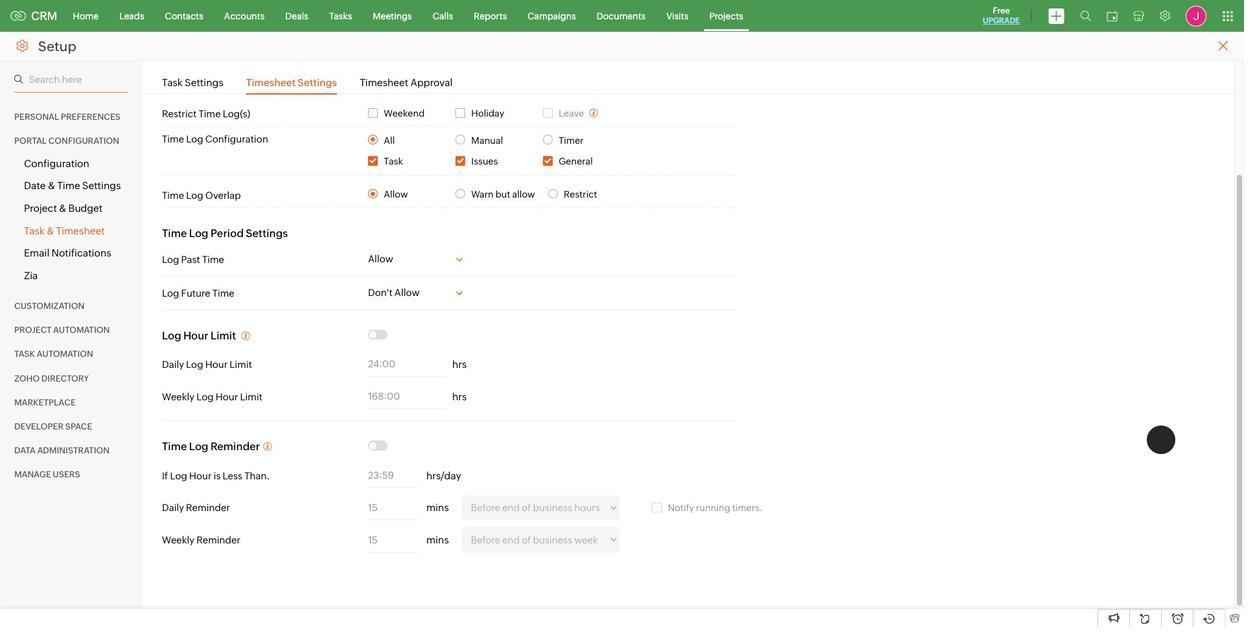 Task type: describe. For each thing, give the bounding box(es) containing it.
home
[[73, 11, 99, 21]]

accounts
[[224, 11, 265, 21]]

tasks link
[[319, 0, 363, 31]]

calls
[[433, 11, 453, 21]]

reports link
[[464, 0, 517, 31]]

campaigns link
[[517, 0, 586, 31]]

contacts link
[[155, 0, 214, 31]]

profile image
[[1186, 6, 1207, 26]]

meetings
[[373, 11, 412, 21]]

contacts
[[165, 11, 203, 21]]

accounts link
[[214, 0, 275, 31]]

free upgrade
[[983, 6, 1020, 25]]

meetings link
[[363, 0, 422, 31]]

tasks
[[329, 11, 352, 21]]

documents
[[597, 11, 646, 21]]

campaigns
[[528, 11, 576, 21]]

create menu image
[[1049, 8, 1065, 24]]

visits link
[[656, 0, 699, 31]]

upgrade
[[983, 16, 1020, 25]]

projects
[[709, 11, 744, 21]]



Task type: vqa. For each thing, say whether or not it's contained in the screenshot.
in the last associated with Due
no



Task type: locate. For each thing, give the bounding box(es) containing it.
leads
[[119, 11, 144, 21]]

visits
[[667, 11, 689, 21]]

crm
[[31, 9, 57, 23]]

search element
[[1073, 0, 1099, 32]]

create menu element
[[1041, 0, 1073, 31]]

search image
[[1080, 10, 1091, 21]]

documents link
[[586, 0, 656, 31]]

deals link
[[275, 0, 319, 31]]

calendar image
[[1107, 11, 1118, 21]]

calls link
[[422, 0, 464, 31]]

home link
[[63, 0, 109, 31]]

reports
[[474, 11, 507, 21]]

profile element
[[1178, 0, 1215, 31]]

projects link
[[699, 0, 754, 31]]

crm link
[[10, 9, 57, 23]]

leads link
[[109, 0, 155, 31]]

deals
[[285, 11, 308, 21]]

free
[[993, 6, 1010, 16]]



